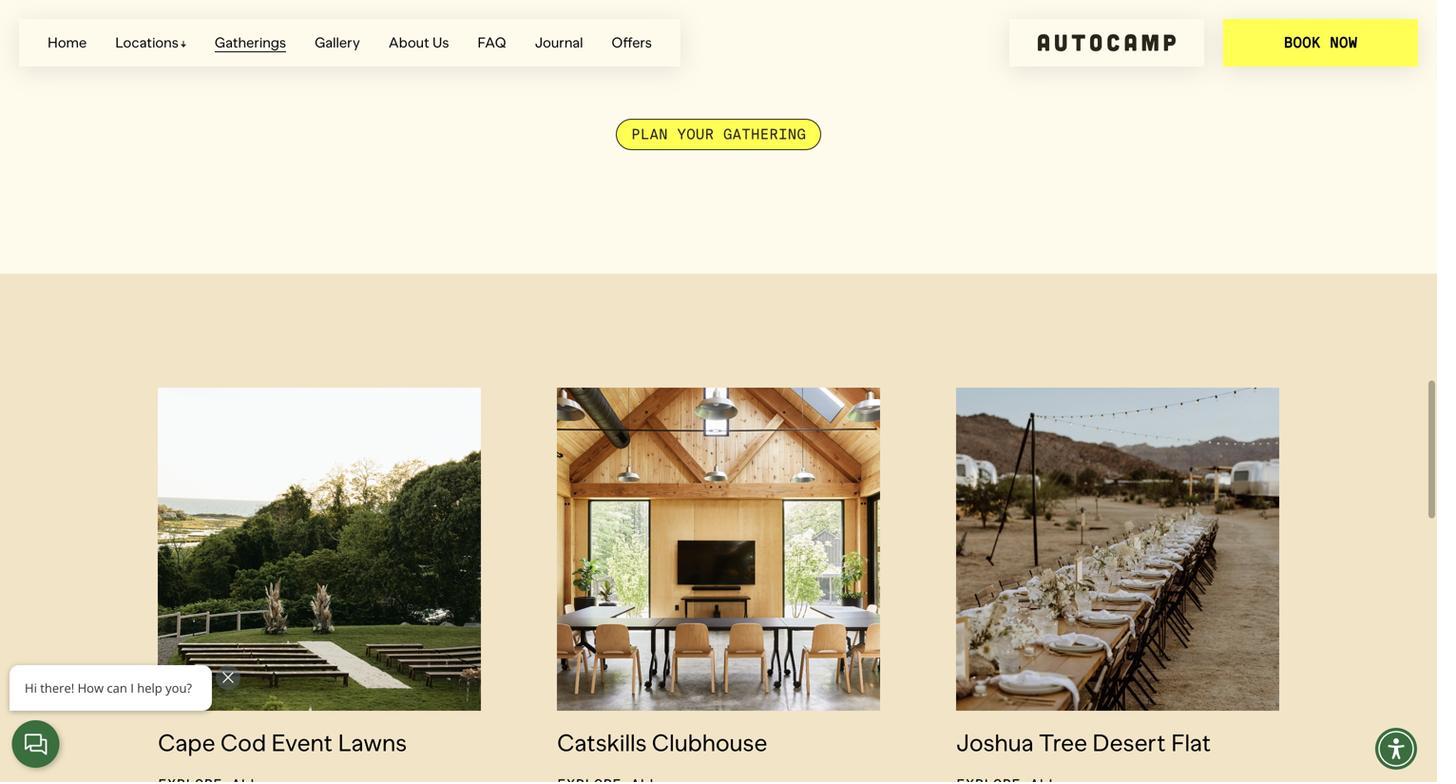 Task type: describe. For each thing, give the bounding box(es) containing it.
about us link
[[389, 34, 449, 51]]

offers
[[612, 34, 652, 51]]

tree
[[1039, 729, 1087, 758]]

flat
[[1171, 729, 1211, 758]]

plan
[[631, 125, 668, 144]]

journal
[[535, 34, 583, 51]]

book now banner
[[0, 0, 1437, 86]]

home link
[[48, 34, 87, 51]]

cod
[[220, 729, 266, 758]]

book now button
[[1223, 19, 1418, 67]]

book
[[1284, 33, 1321, 52]]

your
[[677, 125, 714, 144]]

locations
[[115, 34, 178, 51]]

faq
[[478, 34, 506, 51]]

gatherings link
[[215, 34, 286, 52]]

lawns
[[338, 729, 407, 758]]

home
[[48, 34, 87, 51]]

plan your gathering
[[631, 125, 806, 144]]

faq link
[[478, 34, 506, 51]]

gallery
[[315, 34, 360, 51]]

journal link
[[535, 34, 583, 51]]

gathering
[[723, 125, 806, 144]]



Task type: locate. For each thing, give the bounding box(es) containing it.
offers link
[[612, 34, 652, 51]]

gatherings
[[215, 34, 286, 51]]

clubhouse
[[652, 729, 767, 758]]

book now
[[1284, 33, 1358, 52]]

event
[[271, 729, 333, 758]]

cape cod event lawns
[[158, 729, 407, 758]]

catskills
[[557, 729, 647, 758]]

joshua tree desert flat
[[956, 729, 1211, 758]]

gallery link
[[315, 34, 360, 51]]

cape
[[158, 729, 215, 758]]

catskills clubhouse
[[557, 729, 767, 758]]

locations link
[[115, 34, 186, 51]]

plan your gathering link
[[616, 119, 821, 150]]

joshua
[[956, 729, 1034, 758]]

desert
[[1092, 729, 1166, 758]]

about
[[389, 34, 430, 51]]

now
[[1330, 33, 1358, 52]]

about us
[[389, 34, 449, 51]]

us
[[432, 34, 449, 51]]



Task type: vqa. For each thing, say whether or not it's contained in the screenshot.
"Catskills, NY Hill Country, TX Coming Soon" in the left bottom of the page
no



